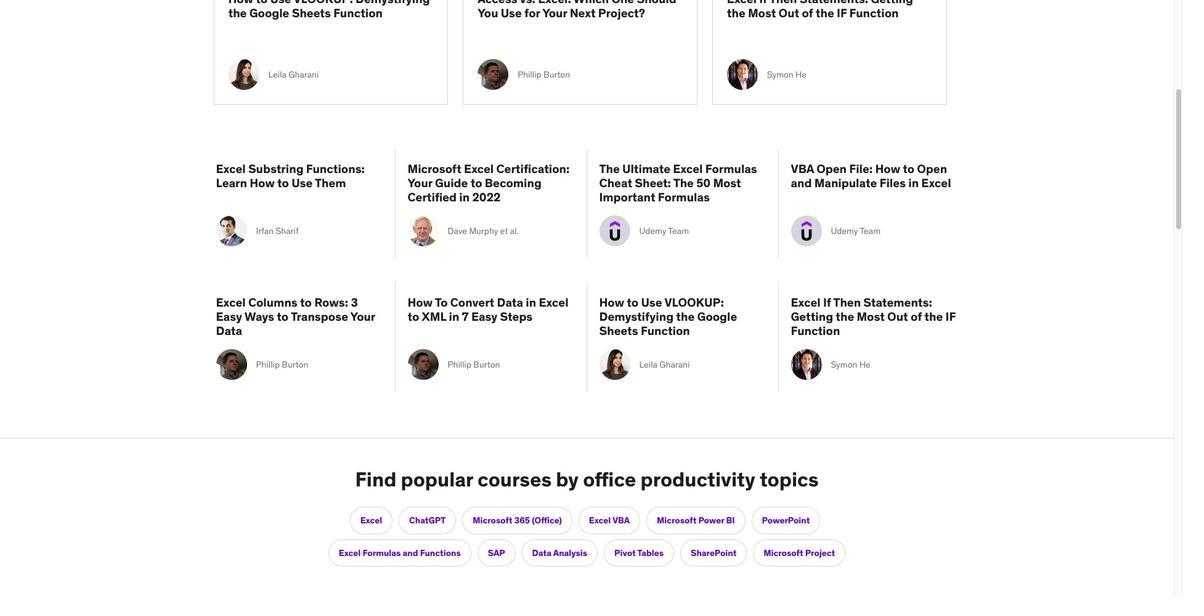 Task type: locate. For each thing, give the bounding box(es) containing it.
sheets
[[292, 6, 331, 20], [599, 324, 638, 338]]

0 vertical spatial if
[[760, 0, 767, 6]]

excel inside excel columns to rows: 3 easy ways to transpose your data
[[216, 295, 246, 310]]

0 vertical spatial vba
[[791, 162, 814, 177]]

1 horizontal spatial udemy team
[[831, 226, 881, 237]]

0 vertical spatial excel if then statements: getting the most out of the if function
[[727, 0, 914, 20]]

1 open from the left
[[817, 162, 847, 177]]

1 horizontal spatial open
[[917, 162, 948, 177]]

vba
[[791, 162, 814, 177], [613, 515, 630, 526]]

udemy down important
[[640, 226, 667, 237]]

vlookup:
[[294, 0, 353, 6], [665, 295, 724, 310]]

microsoft power bi link
[[647, 507, 746, 535]]

to inside excel substring functions: learn how to use them
[[277, 176, 289, 191]]

microsoft inside microsoft project link
[[764, 548, 804, 559]]

1 horizontal spatial sheets
[[599, 324, 638, 338]]

1 vertical spatial if
[[823, 295, 831, 310]]

dave
[[448, 226, 467, 237]]

2 udemy from the left
[[831, 226, 858, 237]]

then
[[770, 0, 797, 6], [834, 295, 861, 310]]

in inside microsoft excel certification: your guide to becoming certified in 2022
[[459, 190, 470, 205]]

microsoft for microsoft project
[[764, 548, 804, 559]]

how inside how to convert data in excel to xml in 7 easy steps
[[408, 295, 433, 310]]

1 horizontal spatial team
[[860, 226, 881, 237]]

microsoft inside microsoft power bi link
[[657, 515, 697, 526]]

2 horizontal spatial your
[[543, 6, 567, 20]]

vba open file: how to open and manipulate files in excel
[[791, 162, 951, 191]]

1 udemy from the left
[[640, 226, 667, 237]]

excel link
[[350, 507, 393, 535]]

0 vertical spatial your
[[543, 6, 567, 20]]

powerpoint link
[[752, 507, 821, 535]]

of
[[802, 6, 813, 20], [911, 310, 922, 324]]

1 horizontal spatial getting
[[871, 0, 914, 6]]

phillip down for
[[518, 69, 542, 80]]

0 horizontal spatial demystifying
[[356, 0, 430, 6]]

0 vertical spatial data
[[497, 295, 523, 310]]

excel
[[727, 0, 757, 6], [216, 162, 246, 177], [464, 162, 494, 177], [673, 162, 703, 177], [922, 176, 951, 191], [216, 295, 246, 310], [539, 295, 569, 310], [791, 295, 821, 310], [360, 515, 382, 526], [589, 515, 611, 526], [339, 548, 361, 559]]

your inside excel columns to rows: 3 easy ways to transpose your data
[[350, 310, 375, 324]]

important
[[599, 190, 656, 205]]

powerpoint
[[762, 515, 810, 526]]

0 horizontal spatial team
[[668, 226, 689, 237]]

your right for
[[543, 6, 567, 20]]

0 vertical spatial sheets
[[292, 6, 331, 20]]

1 horizontal spatial symon he
[[831, 359, 871, 370]]

phillip down ways
[[256, 359, 280, 370]]

2 easy from the left
[[472, 310, 498, 324]]

your left guide
[[408, 176, 433, 191]]

1 vertical spatial vba
[[613, 515, 630, 526]]

easy right 7
[[472, 310, 498, 324]]

0 horizontal spatial most
[[713, 176, 741, 191]]

vs.
[[520, 0, 536, 6]]

guide
[[435, 176, 468, 191]]

1 horizontal spatial if
[[946, 310, 956, 324]]

how to use vlookup: demystifying the google sheets function for rightmost how to use vlookup: demystifying the google sheets function link
[[599, 295, 737, 338]]

1 vertical spatial getting
[[791, 310, 833, 324]]

easy inside how to convert data in excel to xml in 7 easy steps
[[472, 310, 498, 324]]

certification:
[[496, 162, 570, 177]]

0 horizontal spatial phillip
[[256, 359, 280, 370]]

to inside vba open file: how to open and manipulate files in excel
[[903, 162, 915, 177]]

microsoft
[[408, 162, 462, 177], [473, 515, 513, 526], [657, 515, 697, 526], [764, 548, 804, 559]]

0 vertical spatial getting
[[871, 0, 914, 6]]

1 vertical spatial demystifying
[[599, 310, 674, 324]]

microsoft inside microsoft excel certification: your guide to becoming certified in 2022
[[408, 162, 462, 177]]

if
[[837, 6, 847, 20], [946, 310, 956, 324]]

team
[[668, 226, 689, 237], [860, 226, 881, 237]]

how inside excel substring functions: learn how to use them
[[250, 176, 275, 191]]

excel inside vba open file: how to open and manipulate files in excel
[[922, 176, 951, 191]]

0 horizontal spatial udemy
[[640, 226, 667, 237]]

the left 50
[[674, 176, 694, 191]]

1 vertical spatial he
[[860, 359, 871, 370]]

leila gharani
[[268, 69, 319, 80], [640, 359, 690, 370]]

columns
[[248, 295, 298, 310]]

in right files
[[909, 176, 919, 191]]

topics
[[760, 467, 819, 493]]

udemy team
[[640, 226, 689, 237], [831, 226, 881, 237]]

microsoft down powerpoint link
[[764, 548, 804, 559]]

phillip for how to convert data in excel to xml in 7 easy steps
[[448, 359, 472, 370]]

2 vertical spatial formulas
[[363, 548, 401, 559]]

your right rows:
[[350, 310, 375, 324]]

excel substring functions: learn how to use them
[[216, 162, 365, 191]]

excel if then statements: getting the most out of the if function link
[[727, 0, 932, 34], [791, 295, 958, 338]]

phillip down 7
[[448, 359, 472, 370]]

1 horizontal spatial most
[[748, 6, 776, 20]]

in left 7
[[449, 310, 459, 324]]

easy left ways
[[216, 310, 242, 324]]

excel inside the ultimate excel formulas cheat sheet: the 50 most important formulas
[[673, 162, 703, 177]]

0 vertical spatial leila
[[268, 69, 287, 80]]

vba inside vba open file: how to open and manipulate files in excel
[[791, 162, 814, 177]]

1 horizontal spatial gharani
[[660, 359, 690, 370]]

your for rows:
[[350, 310, 375, 324]]

1 team from the left
[[668, 226, 689, 237]]

your for which
[[543, 6, 567, 20]]

0 horizontal spatial gharani
[[289, 69, 319, 80]]

how to use vlookup: demystifying the google sheets function
[[228, 0, 430, 20], [599, 295, 737, 338]]

to inside microsoft excel certification: your guide to becoming certified in 2022
[[471, 176, 482, 191]]

0 horizontal spatial vba
[[613, 515, 630, 526]]

0 vertical spatial of
[[802, 6, 813, 20]]

excel:
[[538, 0, 571, 6]]

vba left manipulate
[[791, 162, 814, 177]]

excel inside excel substring functions: learn how to use them
[[216, 162, 246, 177]]

1 horizontal spatial and
[[791, 176, 812, 191]]

0 vertical spatial formulas
[[706, 162, 757, 177]]

1 vertical spatial how to use vlookup: demystifying the google sheets function
[[599, 295, 737, 338]]

your inside the access vs. excel: which one should you use for your next project?
[[543, 6, 567, 20]]

the up important
[[599, 162, 620, 177]]

vba inside excel vba link
[[613, 515, 630, 526]]

1 vertical spatial sheets
[[599, 324, 638, 338]]

google for rightmost how to use vlookup: demystifying the google sheets function link
[[697, 310, 737, 324]]

microsoft excel certification: your guide to becoming certified in 2022 link
[[408, 162, 574, 205]]

0 vertical spatial gharani
[[289, 69, 319, 80]]

0 vertical spatial he
[[796, 69, 807, 80]]

how for how to use vlookup: demystifying the google sheets function link to the top
[[228, 0, 253, 6]]

excel if then statements: getting the most out of the if function
[[727, 0, 914, 20], [791, 295, 956, 338]]

2022
[[472, 190, 501, 205]]

0 horizontal spatial how to use vlookup: demystifying the google sheets function link
[[228, 0, 433, 34]]

1 horizontal spatial phillip burton
[[448, 359, 500, 370]]

formulas
[[706, 162, 757, 177], [658, 190, 710, 205], [363, 548, 401, 559]]

1 horizontal spatial leila
[[640, 359, 658, 370]]

0 horizontal spatial sheets
[[292, 6, 331, 20]]

leila
[[268, 69, 287, 80], [640, 359, 658, 370]]

1 horizontal spatial how to use vlookup: demystifying the google sheets function
[[599, 295, 737, 338]]

data inside excel columns to rows: 3 easy ways to transpose your data
[[216, 324, 242, 338]]

symon he
[[767, 69, 807, 80], [831, 359, 871, 370]]

project?
[[598, 6, 645, 20]]

open right files
[[917, 162, 948, 177]]

and left manipulate
[[791, 176, 812, 191]]

how
[[228, 0, 253, 6], [876, 162, 901, 177], [250, 176, 275, 191], [408, 295, 433, 310], [599, 295, 624, 310]]

0 horizontal spatial vlookup:
[[294, 0, 353, 6]]

google
[[249, 6, 289, 20], [697, 310, 737, 324]]

functions:
[[306, 162, 365, 177]]

office
[[583, 467, 636, 493]]

1 udemy team from the left
[[640, 226, 689, 237]]

microsoft inside microsoft 365 (office) link
[[473, 515, 513, 526]]

demystifying
[[356, 0, 430, 6], [599, 310, 674, 324]]

certified
[[408, 190, 457, 205]]

2 horizontal spatial most
[[857, 310, 885, 324]]

microsoft for microsoft power bi
[[657, 515, 697, 526]]

microsoft up certified
[[408, 162, 462, 177]]

easy inside excel columns to rows: 3 easy ways to transpose your data
[[216, 310, 242, 324]]

how for how to convert data in excel to xml in 7 easy steps link
[[408, 295, 433, 310]]

tables
[[638, 548, 664, 559]]

microsoft left power
[[657, 515, 697, 526]]

1 horizontal spatial vba
[[791, 162, 814, 177]]

microsoft for microsoft excel certification: your guide to becoming certified in 2022
[[408, 162, 462, 177]]

7
[[462, 310, 469, 324]]

0 vertical spatial google
[[249, 6, 289, 20]]

0 vertical spatial how to use vlookup: demystifying the google sheets function link
[[228, 0, 433, 34]]

1 horizontal spatial how to use vlookup: demystifying the google sheets function link
[[599, 295, 766, 338]]

data right convert
[[497, 295, 523, 310]]

open left file:
[[817, 162, 847, 177]]

1 horizontal spatial phillip
[[448, 359, 472, 370]]

1 horizontal spatial leila gharani
[[640, 359, 690, 370]]

and inside vba open file: how to open and manipulate files in excel
[[791, 176, 812, 191]]

1 horizontal spatial burton
[[474, 359, 500, 370]]

0 horizontal spatial out
[[779, 6, 800, 20]]

2 team from the left
[[860, 226, 881, 237]]

365
[[515, 515, 530, 526]]

0 horizontal spatial if
[[760, 0, 767, 6]]

1 easy from the left
[[216, 310, 242, 324]]

0 horizontal spatial phillip burton
[[256, 359, 308, 370]]

0 horizontal spatial then
[[770, 0, 797, 6]]

symon
[[767, 69, 794, 80], [831, 359, 858, 370]]

0 vertical spatial vlookup:
[[294, 0, 353, 6]]

0 horizontal spatial your
[[350, 310, 375, 324]]

the
[[228, 6, 247, 20], [727, 6, 746, 20], [816, 6, 834, 20], [676, 310, 695, 324], [836, 310, 855, 324], [925, 310, 943, 324]]

0 horizontal spatial easy
[[216, 310, 242, 324]]

1 horizontal spatial symon
[[831, 359, 858, 370]]

by
[[556, 467, 579, 493]]

open
[[817, 162, 847, 177], [917, 162, 948, 177]]

project
[[805, 548, 835, 559]]

team down vba open file: how to open and manipulate files in excel 'link' at right top
[[860, 226, 881, 237]]

0 vertical spatial leila gharani
[[268, 69, 319, 80]]

irfan sharif
[[256, 226, 299, 237]]

1 vertical spatial gharani
[[660, 359, 690, 370]]

how to convert data in excel to xml in 7 easy steps link
[[408, 295, 574, 338]]

udemy for and
[[831, 226, 858, 237]]

access vs. excel: which one should you use for your next project?
[[478, 0, 677, 20]]

find popular courses by office productivity topics
[[355, 467, 819, 493]]

0 horizontal spatial udemy team
[[640, 226, 689, 237]]

2 udemy team from the left
[[831, 226, 881, 237]]

getting
[[871, 0, 914, 6], [791, 310, 833, 324]]

most
[[748, 6, 776, 20], [713, 176, 741, 191], [857, 310, 885, 324]]

udemy team down manipulate
[[831, 226, 881, 237]]

0 horizontal spatial and
[[403, 548, 418, 559]]

udemy down manipulate
[[831, 226, 858, 237]]

to
[[435, 295, 448, 310]]

access
[[478, 0, 518, 6]]

burton for how to convert data in excel to xml in 7 easy steps
[[474, 359, 500, 370]]

udemy for the
[[640, 226, 667, 237]]

1 horizontal spatial data
[[497, 295, 523, 310]]

0 horizontal spatial data
[[216, 324, 242, 338]]

in left 2022
[[459, 190, 470, 205]]

data
[[497, 295, 523, 310], [216, 324, 242, 338], [532, 548, 552, 559]]

microsoft left 365
[[473, 515, 513, 526]]

data left analysis
[[532, 548, 552, 559]]

and left functions
[[403, 548, 418, 559]]

0 horizontal spatial open
[[817, 162, 847, 177]]

2 horizontal spatial data
[[532, 548, 552, 559]]

to
[[256, 0, 268, 6], [903, 162, 915, 177], [277, 176, 289, 191], [471, 176, 482, 191], [300, 295, 312, 310], [627, 295, 639, 310], [277, 310, 289, 324], [408, 310, 419, 324]]

how to use vlookup: demystifying the google sheets function for how to use vlookup: demystifying the google sheets function link to the top
[[228, 0, 430, 20]]

phillip burton for excel columns to rows: 3 easy ways to transpose your data
[[256, 359, 308, 370]]

1 vertical spatial your
[[408, 176, 433, 191]]

1 vertical spatial out
[[888, 310, 908, 324]]

0 vertical spatial symon
[[767, 69, 794, 80]]

team down the ultimate excel formulas cheat sheet: the 50 most important formulas
[[668, 226, 689, 237]]

pivot tables link
[[604, 540, 674, 567]]

microsoft power bi
[[657, 515, 735, 526]]

and
[[791, 176, 812, 191], [403, 548, 418, 559]]

microsoft project link
[[753, 540, 846, 567]]

microsoft project
[[764, 548, 835, 559]]

0 horizontal spatial leila
[[268, 69, 287, 80]]

0 vertical spatial and
[[791, 176, 812, 191]]

data left ways
[[216, 324, 242, 338]]

1 vertical spatial data
[[216, 324, 242, 338]]

phillip burton
[[518, 69, 570, 80], [256, 359, 308, 370], [448, 359, 500, 370]]

0 horizontal spatial burton
[[282, 359, 308, 370]]

vba up pivot at the right of page
[[613, 515, 630, 526]]

0 horizontal spatial symon
[[767, 69, 794, 80]]

1 horizontal spatial google
[[697, 310, 737, 324]]

1 horizontal spatial of
[[911, 310, 922, 324]]

0 horizontal spatial symon he
[[767, 69, 807, 80]]

1 vertical spatial leila gharani
[[640, 359, 690, 370]]

phillip burton for how to convert data in excel to xml in 7 easy steps
[[448, 359, 500, 370]]

access vs. excel: which one should you use for your next project? link
[[478, 0, 683, 34]]

1 horizontal spatial your
[[408, 176, 433, 191]]

irfan
[[256, 226, 274, 237]]

udemy team down sheet:
[[640, 226, 689, 237]]

1 vertical spatial how to use vlookup: demystifying the google sheets function link
[[599, 295, 766, 338]]



Task type: vqa. For each thing, say whether or not it's contained in the screenshot.
the office
yes



Task type: describe. For each thing, give the bounding box(es) containing it.
manipulate
[[815, 176, 877, 191]]

use inside excel substring functions: learn how to use them
[[292, 176, 313, 191]]

your inside microsoft excel certification: your guide to becoming certified in 2022
[[408, 176, 433, 191]]

transpose
[[291, 310, 348, 324]]

learn
[[216, 176, 247, 191]]

for
[[525, 6, 540, 20]]

1 vertical spatial symon he
[[831, 359, 871, 370]]

1 horizontal spatial then
[[834, 295, 861, 310]]

excel columns to rows: 3 easy ways to transpose your data
[[216, 295, 375, 338]]

use inside the access vs. excel: which one should you use for your next project?
[[501, 6, 522, 20]]

in right convert
[[526, 295, 536, 310]]

how inside vba open file: how to open and manipulate files in excel
[[876, 162, 901, 177]]

microsoft 365 (office) link
[[462, 507, 573, 535]]

bi
[[726, 515, 735, 526]]

sheet:
[[635, 176, 671, 191]]

functions
[[420, 548, 461, 559]]

popular
[[401, 467, 473, 493]]

the ultimate excel formulas cheat sheet: the 50 most important formulas link
[[599, 162, 766, 205]]

team for 50
[[668, 226, 689, 237]]

1 vertical spatial formulas
[[658, 190, 710, 205]]

0 horizontal spatial getting
[[791, 310, 833, 324]]

1 vertical spatial of
[[911, 310, 922, 324]]

one
[[612, 0, 634, 6]]

vlookup: for how to use vlookup: demystifying the google sheets function link to the top
[[294, 0, 353, 6]]

you
[[478, 6, 498, 20]]

2 horizontal spatial burton
[[544, 69, 570, 80]]

al.
[[510, 226, 519, 237]]

data analysis link
[[522, 540, 598, 567]]

pivot tables
[[615, 548, 664, 559]]

0 vertical spatial if
[[837, 6, 847, 20]]

in inside vba open file: how to open and manipulate files in excel
[[909, 176, 919, 191]]

(office)
[[532, 515, 562, 526]]

1 vertical spatial excel if then statements: getting the most out of the if function link
[[791, 295, 958, 338]]

2 horizontal spatial phillip
[[518, 69, 542, 80]]

1 vertical spatial if
[[946, 310, 956, 324]]

should
[[637, 0, 677, 6]]

udemy team for 50
[[640, 226, 689, 237]]

1 horizontal spatial he
[[860, 359, 871, 370]]

to inside how to convert data in excel to xml in 7 easy steps
[[408, 310, 419, 324]]

courses
[[478, 467, 552, 493]]

0 vertical spatial excel if then statements: getting the most out of the if function link
[[727, 0, 932, 34]]

50
[[697, 176, 711, 191]]

1 horizontal spatial if
[[823, 295, 831, 310]]

how for rightmost how to use vlookup: demystifying the google sheets function link
[[599, 295, 624, 310]]

how to convert data in excel to xml in 7 easy steps
[[408, 295, 569, 324]]

steps
[[500, 310, 533, 324]]

burton for excel columns to rows: 3 easy ways to transpose your data
[[282, 359, 308, 370]]

most inside the ultimate excel formulas cheat sheet: the 50 most important formulas
[[713, 176, 741, 191]]

the ultimate excel formulas cheat sheet: the 50 most important formulas
[[599, 162, 757, 205]]

microsoft for microsoft 365 (office)
[[473, 515, 513, 526]]

xml
[[422, 310, 446, 324]]

google for how to use vlookup: demystifying the google sheets function link to the top
[[249, 6, 289, 20]]

1 vertical spatial excel if then statements: getting the most out of the if function
[[791, 295, 956, 338]]

find
[[355, 467, 397, 493]]

pivot
[[615, 548, 636, 559]]

becoming
[[485, 176, 542, 191]]

dave murphy et al.
[[448, 226, 519, 237]]

excel vba link
[[579, 507, 641, 535]]

phillip for excel columns to rows: 3 easy ways to transpose your data
[[256, 359, 280, 370]]

data inside how to convert data in excel to xml in 7 easy steps
[[497, 295, 523, 310]]

0 horizontal spatial the
[[599, 162, 620, 177]]

1 vertical spatial symon
[[831, 359, 858, 370]]

file:
[[850, 162, 873, 177]]

1 horizontal spatial out
[[888, 310, 908, 324]]

which
[[574, 0, 609, 6]]

substring
[[248, 162, 304, 177]]

1 horizontal spatial the
[[674, 176, 694, 191]]

excel inside how to convert data in excel to xml in 7 easy steps
[[539, 295, 569, 310]]

1 vertical spatial statements:
[[864, 295, 932, 310]]

excel formulas and functions link
[[328, 540, 471, 567]]

microsoft excel certification: your guide to becoming certified in 2022
[[408, 162, 570, 205]]

0 vertical spatial statements:
[[800, 0, 869, 6]]

power
[[699, 515, 725, 526]]

team for manipulate
[[860, 226, 881, 237]]

2 vertical spatial most
[[857, 310, 885, 324]]

vba open file: how to open and manipulate files in excel link
[[791, 162, 958, 204]]

next
[[570, 6, 596, 20]]

ways
[[245, 310, 274, 324]]

microsoft 365 (office)
[[473, 515, 562, 526]]

0 vertical spatial most
[[748, 6, 776, 20]]

them
[[315, 176, 346, 191]]

excel inside microsoft excel certification: your guide to becoming certified in 2022
[[464, 162, 494, 177]]

data analysis
[[532, 548, 588, 559]]

2 horizontal spatial phillip burton
[[518, 69, 570, 80]]

0 horizontal spatial of
[[802, 6, 813, 20]]

et
[[500, 226, 508, 237]]

vlookup: for rightmost how to use vlookup: demystifying the google sheets function link
[[665, 295, 724, 310]]

excel formulas and functions
[[339, 548, 461, 559]]

0 vertical spatial then
[[770, 0, 797, 6]]

chatgpt
[[409, 515, 446, 526]]

sharepoint
[[691, 548, 737, 559]]

analysis
[[553, 548, 588, 559]]

cheat
[[599, 176, 632, 191]]

sap link
[[478, 540, 516, 567]]

2 vertical spatial data
[[532, 548, 552, 559]]

rows:
[[314, 295, 348, 310]]

udemy team for manipulate
[[831, 226, 881, 237]]

sheets for how to use vlookup: demystifying the google sheets function link to the top
[[292, 6, 331, 20]]

sharepoint link
[[681, 540, 747, 567]]

productivity
[[641, 467, 756, 493]]

sharif
[[276, 226, 299, 237]]

chatgpt link
[[399, 507, 456, 535]]

1 vertical spatial leila
[[640, 359, 658, 370]]

1 vertical spatial and
[[403, 548, 418, 559]]

excel substring functions: learn how to use them link
[[216, 162, 382, 204]]

3
[[351, 295, 358, 310]]

2 open from the left
[[917, 162, 948, 177]]

sheets for rightmost how to use vlookup: demystifying the google sheets function link
[[599, 324, 638, 338]]

ultimate
[[623, 162, 671, 177]]

excel vba
[[589, 515, 630, 526]]

0 vertical spatial out
[[779, 6, 800, 20]]

sap
[[488, 548, 505, 559]]

files
[[880, 176, 906, 191]]

convert
[[450, 295, 495, 310]]

excel columns to rows: 3 easy ways to transpose your data link
[[216, 295, 382, 338]]

murphy
[[469, 226, 498, 237]]



